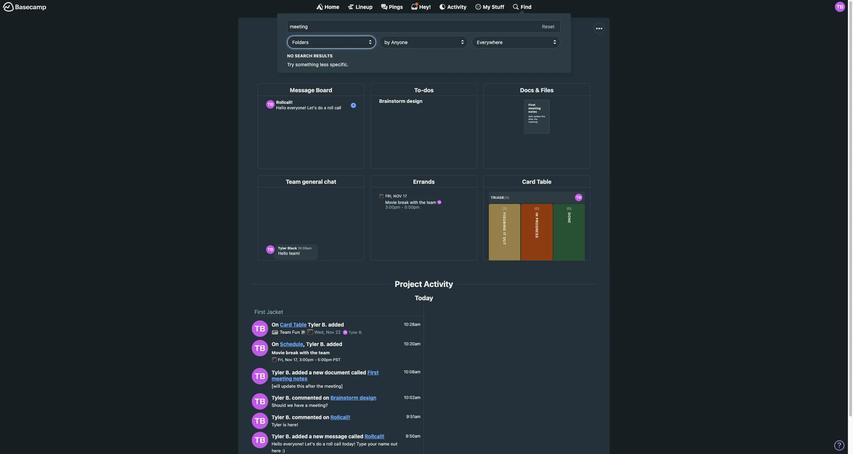Task type: locate. For each thing, give the bounding box(es) containing it.
first jacket let's create the first jacket of the company! i am thinking rabits and strips and colors! a lot of colors!
[[298, 31, 550, 53]]

called
[[351, 369, 366, 375], [349, 433, 364, 440]]

jacket
[[419, 31, 454, 44], [267, 309, 283, 315]]

1 vertical spatial tyler black image
[[252, 368, 268, 384]]

tyler b.
[[348, 330, 363, 335]]

try something less specific. alert
[[287, 53, 561, 68]]

tyler black image down the first jacket at left
[[252, 320, 268, 337]]

0 horizontal spatial first
[[255, 309, 265, 315]]

here
[[272, 448, 281, 453]]

new up do
[[313, 433, 324, 440]]

let's up search
[[298, 47, 310, 53]]

tyler
[[308, 322, 321, 328], [349, 330, 358, 335], [306, 341, 319, 347], [272, 369, 284, 375], [272, 395, 284, 401], [272, 414, 284, 420], [272, 422, 282, 427], [272, 433, 284, 440]]

jacket up card
[[267, 309, 283, 315]]

1 vertical spatial called
[[349, 433, 364, 440]]

0 vertical spatial let's
[[298, 47, 310, 53]]

switch accounts image
[[3, 2, 46, 12]]

activity inside the main element
[[447, 4, 467, 10]]

1 vertical spatial rollcall! link
[[365, 433, 385, 440]]

10:02am element
[[404, 395, 421, 400]]

colors!
[[492, 47, 509, 53], [533, 47, 550, 53]]

lot
[[515, 47, 525, 53]]

0 horizontal spatial and
[[455, 47, 465, 53]]

2 commented from the top
[[292, 414, 322, 420]]

tyler black image right 22 on the bottom left
[[343, 330, 348, 335]]

called right "document"
[[351, 369, 366, 375]]

a for should we have a meeting?
[[305, 403, 308, 408]]

and left strips
[[455, 47, 465, 53]]

2 horizontal spatial first
[[394, 31, 417, 44]]

on up the movie
[[272, 341, 279, 347]]

hey! button
[[411, 2, 431, 10]]

1 horizontal spatial colors!
[[533, 47, 550, 53]]

tyler black image
[[835, 2, 845, 12], [252, 368, 268, 384]]

team
[[280, 330, 291, 335]]

jacket
[[349, 47, 364, 53]]

activity left 'my'
[[447, 4, 467, 10]]

is
[[283, 422, 286, 427]]

b. up the everyone!
[[286, 433, 291, 440]]

1 vertical spatial on
[[323, 414, 329, 420]]

hey!
[[419, 4, 431, 10]]

1 horizontal spatial of
[[527, 47, 532, 53]]

added
[[328, 322, 344, 328], [327, 341, 342, 347], [292, 369, 308, 375], [292, 433, 308, 440]]

called up type
[[349, 433, 364, 440]]

1 horizontal spatial nov
[[326, 330, 334, 335]]

tyler up "wed,"
[[308, 322, 321, 328]]

0 vertical spatial tyler black image
[[835, 2, 845, 12]]

9:50am element
[[406, 434, 421, 439]]

2 on from the top
[[272, 341, 279, 347]]

1 and from the left
[[455, 47, 465, 53]]

0 vertical spatial rollcall! link
[[331, 414, 350, 420]]

home
[[325, 4, 339, 10]]

new down -
[[313, 369, 324, 375]]

i
[[407, 47, 408, 53]]

a inside hello everyone! let's do a roll call today! type your name out here :)
[[323, 441, 325, 447]]

1 vertical spatial let's
[[305, 441, 315, 447]]

something
[[296, 61, 319, 67]]

on for on schedule ,       tyler b. added
[[272, 341, 279, 347]]

1 vertical spatial commented
[[292, 414, 322, 420]]

a right do
[[323, 441, 325, 447]]

2 on from the top
[[323, 414, 329, 420]]

commented for brainstorm design
[[292, 395, 322, 401]]

on up meeting?
[[323, 395, 329, 401]]

activity up today
[[424, 279, 453, 289]]

1 on from the top
[[323, 395, 329, 401]]

on schedule ,       tyler b. added
[[272, 341, 342, 347]]

commented down should we have a meeting?
[[292, 414, 322, 420]]

brainstorm design link
[[331, 395, 377, 401]]

first for first meeting notes
[[368, 369, 379, 375]]

a down 'tyler b. commented on rollcall!'
[[309, 433, 312, 440]]

first
[[394, 31, 417, 44], [255, 309, 265, 315], [368, 369, 379, 375]]

0 vertical spatial first
[[394, 31, 417, 44]]

this
[[297, 383, 304, 389]]

1 horizontal spatial and
[[481, 47, 491, 53]]

b. up tyler is here! on the bottom
[[286, 414, 291, 420]]

b. right 22 on the bottom left
[[359, 330, 363, 335]]

pings button
[[381, 3, 403, 10]]

0 horizontal spatial nov
[[285, 358, 292, 362]]

a
[[309, 369, 312, 375], [305, 403, 308, 408], [309, 433, 312, 440], [323, 441, 325, 447]]

rollcall! link up 'your'
[[365, 433, 385, 440]]

b. for tyler b.
[[359, 330, 363, 335]]

nov left 17,
[[285, 358, 292, 362]]

1 vertical spatial first
[[255, 309, 265, 315]]

tyler up should
[[272, 395, 284, 401]]

strips
[[466, 47, 480, 53]]

2 and from the left
[[481, 47, 491, 53]]

tyler up the 'hello'
[[272, 433, 284, 440]]

and right strips
[[481, 47, 491, 53]]

tyler black image for tyler b. added
[[252, 320, 268, 337]]

called for message
[[349, 433, 364, 440]]

1 on from the top
[[272, 322, 279, 328]]

pst
[[333, 358, 341, 362]]

Search for… search field
[[287, 20, 561, 33]]

colors! left a at the right top of page
[[492, 47, 509, 53]]

company!
[[381, 47, 406, 53]]

b. up update
[[286, 369, 291, 375]]

rollcall! link down brainstorm
[[331, 414, 350, 420]]

22
[[336, 330, 341, 335]]

1 vertical spatial rollcall!
[[365, 433, 385, 440]]

0 vertical spatial rollcall!
[[331, 414, 350, 420]]

the
[[329, 47, 337, 53], [372, 47, 380, 53], [310, 350, 318, 355], [317, 383, 323, 389]]

1 vertical spatial on
[[272, 341, 279, 347]]

tyler black image left should
[[252, 393, 268, 410]]

rollcall! link for tyler b. added a new message called
[[365, 433, 385, 440]]

card
[[280, 322, 292, 328]]

commented up should we have a meeting?
[[292, 395, 322, 401]]

type
[[357, 441, 367, 447]]

0 horizontal spatial colors!
[[492, 47, 509, 53]]

tyler down fri,
[[272, 369, 284, 375]]

fun
[[292, 330, 300, 335]]

b. up we
[[286, 395, 291, 401]]

0 horizontal spatial rollcall! link
[[331, 414, 350, 420]]

tyler black image inside the main element
[[835, 2, 845, 12]]

on for brainstorm
[[323, 395, 329, 401]]

10:28am element
[[404, 322, 421, 327]]

1 horizontal spatial tyler black image
[[835, 2, 845, 12]]

the right after
[[317, 383, 323, 389]]

activity
[[447, 4, 467, 10], [424, 279, 453, 289]]

9:50am
[[406, 434, 421, 439]]

0 vertical spatial jacket
[[419, 31, 454, 44]]

b. up wed, nov 22
[[322, 322, 327, 328]]

colors! right lot
[[533, 47, 550, 53]]

tyler right ,
[[306, 341, 319, 347]]

1 commented from the top
[[292, 395, 322, 401]]

new
[[313, 369, 324, 375], [313, 433, 324, 440]]

1 vertical spatial jacket
[[267, 309, 283, 315]]

home link
[[316, 3, 339, 10]]

1 horizontal spatial first
[[368, 369, 379, 375]]

1 horizontal spatial rollcall!
[[365, 433, 385, 440]]

let's inside hello everyone! let's do a roll call today! type your name out here :)
[[305, 441, 315, 447]]

on
[[323, 395, 329, 401], [323, 414, 329, 420]]

1 new from the top
[[313, 369, 324, 375]]

None reset field
[[539, 22, 558, 31]]

jacket for first jacket let's create the first jacket of the company! i am thinking rabits and strips and colors! a lot of colors!
[[419, 31, 454, 44]]

should we have a meeting?
[[272, 403, 328, 408]]

b.
[[322, 322, 327, 328], [359, 330, 363, 335], [320, 341, 325, 347], [286, 369, 291, 375], [286, 395, 291, 401], [286, 414, 291, 420], [286, 433, 291, 440]]

0 vertical spatial on
[[272, 322, 279, 328]]

movie break with the team fri, nov 17, 3:00pm -     5:00pm pst
[[272, 350, 341, 362]]

jacket inside "first jacket let's create the first jacket of the company! i am thinking rabits and strips and colors! a lot of colors!"
[[419, 31, 454, 44]]

-
[[315, 358, 317, 362]]

pings
[[389, 4, 403, 10]]

people on this project element
[[438, 54, 457, 75]]

let's for hello
[[305, 441, 315, 447]]

tyler for tyler is here!
[[272, 422, 282, 427]]

my
[[483, 4, 491, 10]]

tyler b. commented on rollcall!
[[272, 414, 350, 420]]

1 vertical spatial activity
[[424, 279, 453, 289]]

let's inside "first jacket let's create the first jacket of the company! i am thinking rabits and strips and colors! a lot of colors!"
[[298, 47, 310, 53]]

on down meeting?
[[323, 414, 329, 420]]

do
[[316, 441, 322, 447]]

called for document
[[351, 369, 366, 375]]

project
[[395, 279, 422, 289]]

commented for rollcall!
[[292, 414, 322, 420]]

0 horizontal spatial tyler black image
[[252, 368, 268, 384]]

1 horizontal spatial rollcall! link
[[365, 433, 385, 440]]

a for tyler b. added a new document called
[[309, 369, 312, 375]]

1 of from the left
[[365, 47, 370, 53]]

main element
[[0, 0, 848, 73]]

the up -
[[310, 350, 318, 355]]

2 vertical spatial first
[[368, 369, 379, 375]]

2 colors! from the left
[[533, 47, 550, 53]]

9:51am element
[[407, 414, 421, 419]]

the left company!
[[372, 47, 380, 53]]

a right notes at left
[[309, 369, 312, 375]]

1 vertical spatial nov
[[285, 358, 292, 362]]

nov inside movie break with the team fri, nov 17, 3:00pm -     5:00pm pst
[[285, 358, 292, 362]]

let's left do
[[305, 441, 315, 447]]

tyler black image left the movie
[[252, 340, 268, 356]]

first inside 'first meeting notes'
[[368, 369, 379, 375]]

0 vertical spatial new
[[313, 369, 324, 375]]

card table link
[[280, 322, 307, 328]]

tyler left is
[[272, 422, 282, 427]]

tyler black image for tyler b. added a new message called rollcall!
[[252, 432, 268, 449]]

tyler for tyler b. commented on rollcall!
[[272, 414, 284, 420]]

rollcall! down brainstorm
[[331, 414, 350, 420]]

tyler right 22 on the bottom left
[[349, 330, 358, 335]]

tyler black image for tyler b. commented on brainstorm design
[[252, 393, 268, 410]]

of right jacket
[[365, 47, 370, 53]]

tyler black image left the 'hello'
[[252, 432, 268, 449]]

tyler black image
[[252, 320, 268, 337], [343, 330, 348, 335], [252, 340, 268, 356], [252, 393, 268, 410], [252, 413, 268, 429], [252, 432, 268, 449]]

on
[[272, 322, 279, 328], [272, 341, 279, 347]]

1 vertical spatial new
[[313, 433, 324, 440]]

0 vertical spatial activity
[[447, 4, 467, 10]]

tyler b. commented on brainstorm design
[[272, 395, 377, 401]]

tyler black image left is
[[252, 413, 268, 429]]

stuff
[[492, 4, 505, 10]]

of
[[365, 47, 370, 53], [527, 47, 532, 53]]

notes
[[293, 375, 307, 382]]

wed,
[[314, 330, 325, 335]]

added up the everyone!
[[292, 433, 308, 440]]

of right lot
[[527, 47, 532, 53]]

0 vertical spatial called
[[351, 369, 366, 375]]

0 vertical spatial on
[[323, 395, 329, 401]]

nov left 22 on the bottom left
[[326, 330, 334, 335]]

0 vertical spatial commented
[[292, 395, 322, 401]]

0 horizontal spatial jacket
[[267, 309, 283, 315]]

10:02am
[[404, 395, 421, 400]]

find button
[[513, 3, 532, 10]]

rollcall! link
[[331, 414, 350, 420], [365, 433, 385, 440]]

tyler up is
[[272, 414, 284, 420]]

should
[[272, 403, 286, 408]]

2 new from the top
[[313, 433, 324, 440]]

first inside "first jacket let's create the first jacket of the company! i am thinking rabits and strips and colors! a lot of colors!"
[[394, 31, 417, 44]]

your
[[368, 441, 377, 447]]

0 horizontal spatial of
[[365, 47, 370, 53]]

on left card
[[272, 322, 279, 328]]

fri,
[[278, 358, 284, 362]]

a right have
[[305, 403, 308, 408]]

b. up team
[[320, 341, 325, 347]]

commented
[[292, 395, 322, 401], [292, 414, 322, 420]]

0 horizontal spatial rollcall!
[[331, 414, 350, 420]]

first for first jacket let's create the first jacket of the company! i am thinking rabits and strips and colors! a lot of colors!
[[394, 31, 417, 44]]

rollcall! up 'your'
[[365, 433, 385, 440]]

jacket up 'thinking'
[[419, 31, 454, 44]]

wed, nov 22
[[314, 330, 342, 335]]

0 vertical spatial nov
[[326, 330, 334, 335]]

am
[[410, 47, 417, 53]]

1 horizontal spatial jacket
[[419, 31, 454, 44]]



Task type: vqa. For each thing, say whether or not it's contained in the screenshot.


Task type: describe. For each thing, give the bounding box(es) containing it.
meeting?
[[309, 403, 328, 408]]

schedule
[[280, 341, 303, 347]]

thinking
[[419, 47, 439, 53]]

message
[[325, 433, 347, 440]]

tyler black image for tyler b. commented on rollcall!
[[252, 413, 268, 429]]

my stuff button
[[475, 3, 505, 10]]

meeting]
[[325, 383, 343, 389]]

[will update this after the meeting]
[[272, 383, 343, 389]]

3:00pm
[[299, 358, 314, 362]]

we
[[287, 403, 293, 408]]

the left first
[[329, 47, 337, 53]]

first for first jacket
[[255, 309, 265, 315]]

added up 22 on the bottom left
[[328, 322, 344, 328]]

activity link
[[439, 3, 467, 10]]

design
[[360, 395, 377, 401]]

added down 17,
[[292, 369, 308, 375]]

tyler for tyler b. added a new document called
[[272, 369, 284, 375]]

2 of from the left
[[527, 47, 532, 53]]

on for rollcall!
[[323, 414, 329, 420]]

movie break with the team link
[[272, 350, 330, 355]]

tyler is here!
[[272, 422, 298, 427]]

b. for tyler b. added a new message called rollcall!
[[286, 433, 291, 440]]

here!
[[288, 422, 298, 427]]

jacket for first jacket
[[267, 309, 283, 315]]

first jacket link
[[255, 309, 283, 315]]

find
[[521, 4, 532, 10]]

search
[[295, 53, 313, 58]]

no search results try something less specific.
[[287, 53, 349, 67]]

tyler for tyler b. added a new message called rollcall!
[[272, 433, 284, 440]]

tyler b. added a new message called rollcall!
[[272, 433, 385, 440]]

17,
[[293, 358, 298, 362]]

lineup link
[[348, 3, 373, 10]]

roll
[[326, 441, 333, 447]]

a for tyler b. added a new message called rollcall!
[[309, 433, 312, 440]]

meeting
[[272, 375, 292, 382]]

hello
[[272, 441, 282, 447]]

new for message
[[313, 433, 324, 440]]

today
[[415, 294, 433, 302]]

10:20am
[[404, 341, 421, 346]]

,
[[303, 341, 305, 347]]

rabits
[[440, 47, 454, 53]]

on for on card table tyler b. added
[[272, 322, 279, 328]]

break
[[286, 350, 299, 355]]

new for document
[[313, 369, 324, 375]]

everyone!
[[283, 441, 304, 447]]

[will
[[272, 383, 280, 389]]

document
[[325, 369, 350, 375]]

first meeting notes
[[272, 369, 379, 382]]

b. for tyler b. commented on rollcall!
[[286, 414, 291, 420]]

10:08am element
[[404, 369, 421, 375]]

table
[[293, 322, 307, 328]]

update
[[281, 383, 296, 389]]

1 colors! from the left
[[492, 47, 509, 53]]

my stuff
[[483, 4, 505, 10]]

first meeting notes link
[[272, 369, 379, 382]]

let's for first
[[298, 47, 310, 53]]

none reset field inside the main element
[[539, 22, 558, 31]]

the inside movie break with the team fri, nov 17, 3:00pm -     5:00pm pst
[[310, 350, 318, 355]]

9:51am
[[407, 414, 421, 419]]

team
[[319, 350, 330, 355]]

5:00pm
[[318, 358, 332, 362]]

brainstorm
[[331, 395, 358, 401]]

lineup
[[356, 4, 373, 10]]

tyler for tyler b. commented on brainstorm design
[[272, 395, 284, 401]]

call
[[334, 441, 341, 447]]

results
[[314, 53, 333, 58]]

team fun
[[280, 330, 301, 335]]

specific.
[[330, 61, 349, 67]]

hello everyone! let's do a roll call today! type your name out here :)
[[272, 441, 398, 453]]

tyler for tyler b.
[[349, 330, 358, 335]]

b. for tyler b. commented on brainstorm design
[[286, 395, 291, 401]]

rollcall! link for tyler b. commented on
[[331, 414, 350, 420]]

10:20am element
[[404, 341, 421, 346]]

name
[[378, 441, 390, 447]]

try
[[287, 61, 294, 67]]

b. for tyler b. added a new document called
[[286, 369, 291, 375]]

create
[[312, 47, 327, 53]]

a
[[510, 47, 514, 53]]

tyler b. added a new document called
[[272, 369, 368, 375]]

project activity
[[395, 279, 453, 289]]

first jacket
[[255, 309, 283, 315]]

less
[[320, 61, 329, 67]]

10:08am
[[404, 369, 421, 375]]

added down 22 on the bottom left
[[327, 341, 342, 347]]

on card table tyler b. added
[[272, 322, 344, 328]]

movie
[[272, 350, 285, 355]]

no
[[287, 53, 294, 58]]

first
[[338, 47, 348, 53]]

schedule link
[[280, 341, 303, 347]]

:)
[[282, 448, 285, 453]]

tyler black image for ,       tyler b. added
[[252, 340, 268, 356]]

out
[[391, 441, 398, 447]]

have
[[294, 403, 304, 408]]

with
[[300, 350, 309, 355]]



